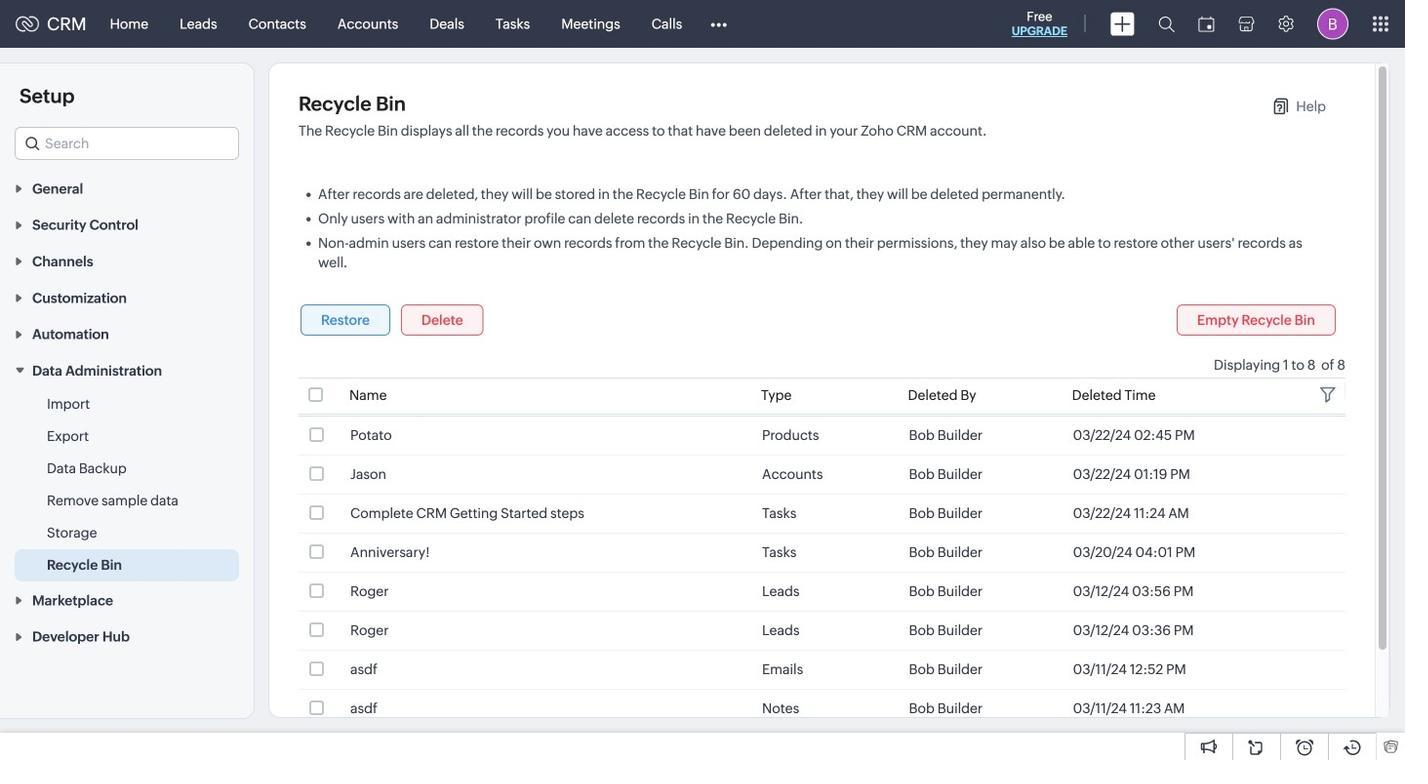 Task type: describe. For each thing, give the bounding box(es) containing it.
create menu element
[[1099, 0, 1147, 47]]

calendar image
[[1199, 16, 1215, 32]]

logo image
[[16, 16, 39, 32]]

profile image
[[1318, 8, 1349, 40]]

create menu image
[[1111, 12, 1135, 36]]

search image
[[1159, 16, 1175, 32]]



Task type: locate. For each thing, give the bounding box(es) containing it.
Search text field
[[16, 128, 238, 159]]

region
[[0, 389, 254, 582]]

None button
[[301, 305, 390, 336], [401, 305, 484, 336], [1177, 305, 1336, 336], [301, 305, 390, 336], [401, 305, 484, 336], [1177, 305, 1336, 336]]

profile element
[[1306, 0, 1361, 47]]

Other Modules field
[[698, 8, 740, 40]]

search element
[[1147, 0, 1187, 48]]

None field
[[15, 127, 239, 160]]



